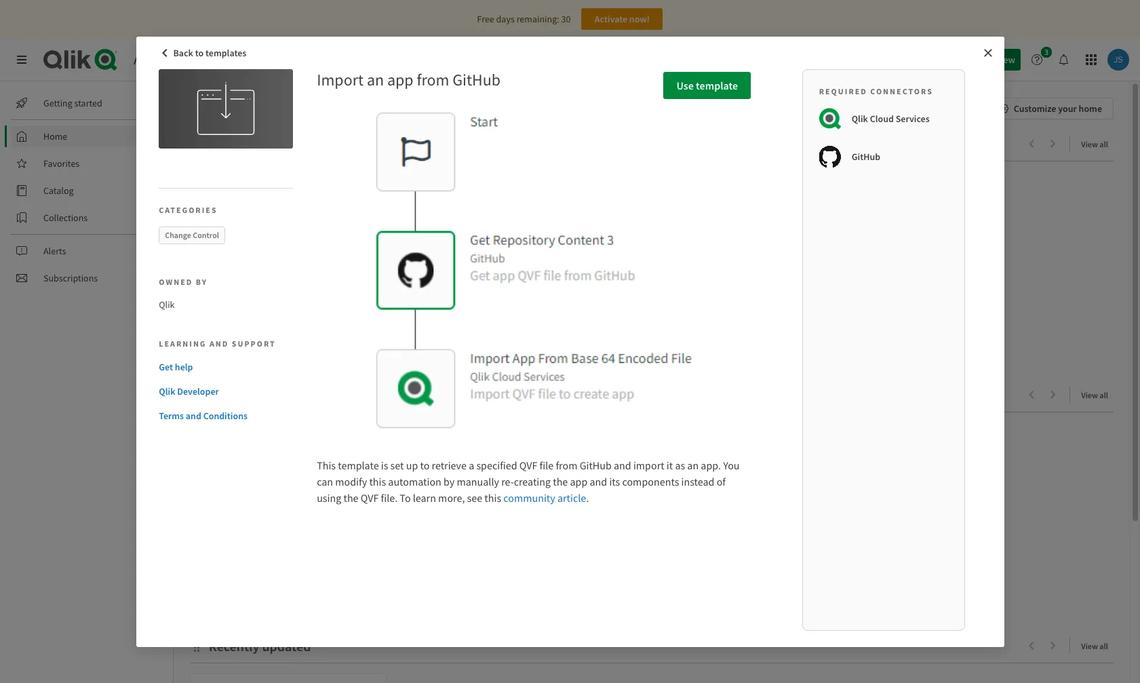 Task type: vqa. For each thing, say whether or not it's contained in the screenshot.
servicenow
no



Task type: describe. For each thing, give the bounding box(es) containing it.
view all for recently used
[[1082, 390, 1108, 400]]

article
[[558, 491, 586, 504]]

change control
[[165, 230, 219, 240]]

analytics to explore link
[[209, 136, 329, 153]]

home
[[1079, 102, 1102, 115]]

community
[[504, 491, 555, 504]]

is
[[381, 458, 388, 472]]

home main content
[[168, 81, 1140, 683]]

owned by
[[159, 276, 208, 287]]

and up 'get help' link on the bottom left of the page
[[210, 339, 229, 349]]

re-
[[501, 475, 514, 488]]

close sidebar menu image
[[16, 54, 27, 65]]

recently updated
[[209, 638, 311, 655]]

help
[[175, 361, 193, 373]]

qlik cloud services
[[852, 112, 930, 124]]

collections
[[43, 212, 88, 224]]

view all link for analytics to explore
[[1082, 135, 1114, 152]]

Search text field
[[624, 49, 839, 71]]

template for use
[[696, 78, 738, 92]]

manually
[[457, 475, 499, 488]]

templates
[[206, 46, 246, 59]]

set
[[390, 458, 404, 472]]

view for analytics to explore
[[1082, 139, 1098, 149]]

explore
[[280, 136, 323, 153]]

to
[[400, 491, 411, 504]]

0 vertical spatial github
[[453, 69, 501, 90]]

and right terms on the bottom of page
[[186, 410, 201, 422]]

terms and conditions
[[159, 410, 248, 422]]

remaining:
[[517, 13, 559, 25]]

using
[[317, 491, 341, 504]]

getting started
[[43, 97, 102, 109]]

0 vertical spatial app
[[387, 69, 414, 90]]

0 horizontal spatial services
[[188, 51, 235, 68]]

0 horizontal spatial qvf
[[361, 491, 379, 504]]

more,
[[438, 491, 465, 504]]

instead
[[681, 475, 715, 488]]

can
[[317, 475, 333, 488]]

analytics services element
[[134, 51, 235, 68]]

getting
[[43, 97, 72, 109]]

owned
[[159, 276, 193, 287]]

navigation pane element
[[0, 87, 173, 294]]

you
[[723, 458, 740, 472]]

file.
[[381, 491, 398, 504]]

recently used
[[209, 387, 290, 404]]

get
[[159, 361, 173, 373]]

categories
[[159, 205, 217, 215]]

and left its on the bottom right
[[590, 475, 607, 488]]

view all link for recently used
[[1082, 386, 1114, 403]]

community article link
[[504, 491, 586, 504]]

template for this
[[338, 458, 379, 472]]

retrieve
[[432, 458, 467, 472]]

learning and support
[[159, 339, 276, 349]]

import
[[317, 69, 364, 90]]

getting started link
[[11, 92, 163, 114]]

recently used link
[[209, 387, 295, 404]]

close image
[[983, 47, 993, 58]]

conditions
[[203, 410, 248, 422]]

customize your home button
[[989, 98, 1114, 119]]

activate now! link
[[582, 8, 663, 30]]

free
[[477, 13, 494, 25]]

free days remaining: 30
[[477, 13, 571, 25]]

catalog link
[[11, 180, 163, 201]]

use
[[677, 78, 694, 92]]

recently for recently used
[[209, 387, 259, 404]]

0 vertical spatial the
[[553, 475, 568, 488]]

its
[[609, 475, 620, 488]]

move collection image for recently used
[[190, 388, 204, 401]]

started
[[74, 97, 102, 109]]

qlik developer
[[159, 385, 219, 398]]

get help link
[[159, 360, 287, 374]]

customize your home
[[1014, 102, 1102, 115]]

to learn more, see this community article .
[[398, 491, 589, 504]]

analytics for analytics services
[[134, 51, 185, 68]]

of
[[717, 475, 726, 488]]

a
[[469, 458, 474, 472]]

learning
[[159, 339, 207, 349]]

this template is set up to retrieve a specified qvf file from github and import it as an app. you can modify this automation by manually re-creating the app and its components instead of using the qvf file.
[[317, 458, 740, 504]]

this
[[317, 458, 336, 472]]

to inside this template is set up to retrieve a specified qvf file from github and import it as an app. you can modify this automation by manually re-creating the app and its components instead of using the qvf file.
[[420, 458, 430, 472]]

creating
[[514, 475, 551, 488]]

your
[[1058, 102, 1077, 115]]

it
[[667, 458, 673, 472]]

favorites
[[43, 157, 80, 170]]

view for recently updated
[[1082, 641, 1098, 651]]

change
[[165, 230, 191, 240]]

as
[[675, 458, 685, 472]]

qlik for qlik cloud services
[[852, 112, 868, 124]]

components
[[622, 475, 679, 488]]

to for templates
[[195, 46, 204, 59]]

by inside this template is set up to retrieve a specified qvf file from github and import it as an app. you can modify this automation by manually re-creating the app and its components instead of using the qvf file.
[[444, 475, 455, 488]]

import an app from github
[[317, 69, 501, 90]]

required connectors
[[819, 86, 933, 96]]

back
[[173, 46, 193, 59]]

modify
[[335, 475, 367, 488]]

import
[[634, 458, 665, 472]]



Task type: locate. For each thing, give the bounding box(es) containing it.
3 view all link from the top
[[1082, 637, 1114, 654]]

0 vertical spatial recently
[[209, 387, 259, 404]]

to right back
[[195, 46, 204, 59]]

terms and conditions link
[[159, 409, 287, 423]]

github
[[453, 69, 501, 90], [852, 150, 881, 162], [580, 458, 612, 472]]

automation
[[388, 475, 442, 488]]

0 vertical spatial to
[[195, 46, 204, 59]]

1 vertical spatial template
[[338, 458, 379, 472]]

1 vertical spatial recently
[[209, 638, 259, 655]]

home inside the navigation pane element
[[43, 130, 67, 142]]

qlik cloud services logo image
[[819, 108, 841, 129]]

0 horizontal spatial from
[[417, 69, 449, 90]]

to inside home main content
[[265, 136, 277, 153]]

1 horizontal spatial an
[[687, 458, 699, 472]]

2 vertical spatial all
[[1100, 641, 1108, 651]]

app right import
[[387, 69, 414, 90]]

1 vertical spatial analytics
[[209, 136, 262, 153]]

1 vertical spatial by
[[444, 475, 455, 488]]

0 vertical spatial view all
[[1082, 139, 1108, 149]]

the
[[553, 475, 568, 488], [344, 491, 359, 504]]

0 vertical spatial an
[[367, 69, 384, 90]]

move collection image up terms and conditions on the left of page
[[190, 388, 204, 401]]

activate
[[595, 13, 628, 25]]

template up the modify
[[338, 458, 379, 472]]

the down the modify
[[344, 491, 359, 504]]

github down the free
[[453, 69, 501, 90]]

this down is in the left bottom of the page
[[369, 475, 386, 488]]

0 vertical spatial move collection image
[[190, 388, 204, 401]]

qvf up "creating" on the bottom left
[[519, 458, 538, 472]]

1 vertical spatial github
[[852, 150, 881, 162]]

30
[[561, 13, 571, 25]]

view all link for recently updated
[[1082, 637, 1114, 654]]

2 vertical spatial view all link
[[1082, 637, 1114, 654]]

1 horizontal spatial by
[[444, 475, 455, 488]]

1 all from the top
[[1100, 139, 1108, 149]]

1 horizontal spatial qvf
[[519, 458, 538, 472]]

0 horizontal spatial app
[[387, 69, 414, 90]]

specified
[[476, 458, 517, 472]]

1 vertical spatial an
[[687, 458, 699, 472]]

0 vertical spatial services
[[188, 51, 235, 68]]

subscriptions link
[[11, 267, 163, 289]]

all
[[1100, 139, 1108, 149], [1100, 390, 1108, 400], [1100, 641, 1108, 651]]

analytics inside home main content
[[209, 136, 262, 153]]

1 vertical spatial app
[[570, 475, 588, 488]]

1 vertical spatial view all
[[1082, 390, 1108, 400]]

0 horizontal spatial by
[[196, 276, 208, 287]]

an right import
[[367, 69, 384, 90]]

template down search text field
[[696, 78, 738, 92]]

back to templates
[[173, 46, 246, 59]]

view
[[1082, 139, 1098, 149], [1082, 390, 1098, 400], [1082, 641, 1098, 651]]

1 view all link from the top
[[1082, 135, 1114, 152]]

subscriptions
[[43, 272, 98, 284]]

by down retrieve
[[444, 475, 455, 488]]

an inside this template is set up to retrieve a specified qvf file from github and import it as an app. you can modify this automation by manually re-creating the app and its components instead of using the qvf file.
[[687, 458, 699, 472]]

use template button
[[664, 72, 751, 99]]

0 horizontal spatial the
[[344, 491, 359, 504]]

1 horizontal spatial home
[[190, 98, 232, 119]]

to right the up on the left of page
[[420, 458, 430, 472]]

and
[[210, 339, 229, 349], [186, 410, 201, 422], [614, 458, 631, 472], [590, 475, 607, 488]]

all for analytics to explore
[[1100, 139, 1108, 149]]

app.
[[701, 458, 721, 472]]

home link
[[11, 125, 163, 147]]

0 horizontal spatial github
[[453, 69, 501, 90]]

analytics for analytics to explore
[[209, 136, 262, 153]]

2 vertical spatial qlik
[[159, 385, 175, 398]]

0 vertical spatial this
[[369, 475, 386, 488]]

qlik for qlik
[[159, 298, 175, 310]]

connectors
[[871, 86, 933, 96]]

view for recently used
[[1082, 390, 1098, 400]]

this inside this template is set up to retrieve a specified qvf file from github and import it as an app. you can modify this automation by manually re-creating the app and its components instead of using the qvf file.
[[369, 475, 386, 488]]

1 vertical spatial qlik
[[159, 298, 175, 310]]

0 horizontal spatial template
[[338, 458, 379, 472]]

now!
[[629, 13, 650, 25]]

1 horizontal spatial the
[[553, 475, 568, 488]]

2 view from the top
[[1082, 390, 1098, 400]]

1 horizontal spatial from
[[556, 458, 578, 472]]

qvf
[[519, 458, 538, 472], [361, 491, 379, 504]]

view all for recently updated
[[1082, 641, 1108, 651]]

get help
[[159, 361, 193, 373]]

up
[[406, 458, 418, 472]]

move collection image for recently updated
[[190, 639, 204, 652]]

1 vertical spatial qvf
[[361, 491, 379, 504]]

an right as
[[687, 458, 699, 472]]

0 vertical spatial qlik
[[852, 112, 868, 124]]

github right the github logo
[[852, 150, 881, 162]]

catalog
[[43, 185, 74, 197]]

1 horizontal spatial this
[[485, 491, 501, 504]]

3 all from the top
[[1100, 641, 1108, 651]]

required
[[819, 86, 868, 96]]

2 vertical spatial github
[[580, 458, 612, 472]]

3 view all from the top
[[1082, 641, 1108, 651]]

app inside this template is set up to retrieve a specified qvf file from github and import it as an app. you can modify this automation by manually re-creating the app and its components instead of using the qvf file.
[[570, 475, 588, 488]]

0 vertical spatial analytics
[[134, 51, 185, 68]]

1 horizontal spatial services
[[896, 112, 930, 124]]

0 vertical spatial all
[[1100, 139, 1108, 149]]

recently up conditions
[[209, 387, 259, 404]]

1 horizontal spatial template
[[696, 78, 738, 92]]

control
[[193, 230, 219, 240]]

all for recently used
[[1100, 390, 1108, 400]]

0 vertical spatial template
[[696, 78, 738, 92]]

github inside this template is set up to retrieve a specified qvf file from github and import it as an app. you can modify this automation by manually re-creating the app and its components instead of using the qvf file.
[[580, 458, 612, 472]]

qlik for qlik developer
[[159, 385, 175, 398]]

2 horizontal spatial github
[[852, 150, 881, 162]]

to inside button
[[195, 46, 204, 59]]

0 horizontal spatial analytics
[[134, 51, 185, 68]]

1 vertical spatial from
[[556, 458, 578, 472]]

terms
[[159, 410, 184, 422]]

move collection image
[[190, 137, 204, 150]]

view all
[[1082, 139, 1108, 149], [1082, 390, 1108, 400], [1082, 641, 1108, 651]]

this
[[369, 475, 386, 488], [485, 491, 501, 504]]

github logo image
[[819, 146, 841, 167]]

use template
[[677, 78, 738, 92]]

0 vertical spatial by
[[196, 276, 208, 287]]

1 vertical spatial this
[[485, 491, 501, 504]]

0 vertical spatial view
[[1082, 139, 1098, 149]]

1 vertical spatial home
[[43, 130, 67, 142]]

1 vertical spatial all
[[1100, 390, 1108, 400]]

alerts link
[[11, 240, 163, 262]]

1 vertical spatial view all link
[[1082, 386, 1114, 403]]

0 vertical spatial home
[[190, 98, 232, 119]]

days
[[496, 13, 515, 25]]

services
[[188, 51, 235, 68], [896, 112, 930, 124]]

0 vertical spatial qvf
[[519, 458, 538, 472]]

github up its on the bottom right
[[580, 458, 612, 472]]

import an app from github image
[[159, 69, 293, 148]]

0 vertical spatial view all link
[[1082, 135, 1114, 152]]

analytics to explore
[[209, 136, 323, 153]]

analytics services
[[134, 51, 235, 68]]

0 horizontal spatial an
[[367, 69, 384, 90]]

updated
[[262, 638, 311, 655]]

by right owned
[[196, 276, 208, 287]]

learn
[[413, 491, 436, 504]]

move collection image
[[190, 388, 204, 401], [190, 639, 204, 652]]

1 vertical spatial to
[[265, 136, 277, 153]]

template
[[696, 78, 738, 92], [338, 458, 379, 472]]

file
[[540, 458, 554, 472]]

0 vertical spatial from
[[417, 69, 449, 90]]

qlik down owned
[[159, 298, 175, 310]]

qlik left cloud
[[852, 112, 868, 124]]

home
[[190, 98, 232, 119], [43, 130, 67, 142]]

recently
[[209, 387, 259, 404], [209, 638, 259, 655]]

view all for analytics to explore
[[1082, 139, 1108, 149]]

favorites link
[[11, 153, 163, 174]]

2 vertical spatial to
[[420, 458, 430, 472]]

to
[[195, 46, 204, 59], [265, 136, 277, 153], [420, 458, 430, 472]]

move collection image left recently updated
[[190, 639, 204, 652]]

2 view all link from the top
[[1082, 386, 1114, 403]]

0 horizontal spatial home
[[43, 130, 67, 142]]

home up favorites
[[43, 130, 67, 142]]

alerts
[[43, 245, 66, 257]]

collections link
[[11, 207, 163, 229]]

1 vertical spatial move collection image
[[190, 639, 204, 652]]

1 horizontal spatial to
[[265, 136, 277, 153]]

qlik developer link
[[159, 385, 287, 398]]

view all link
[[1082, 135, 1114, 152], [1082, 386, 1114, 403], [1082, 637, 1114, 654]]

by
[[196, 276, 208, 287], [444, 475, 455, 488]]

to for explore
[[265, 136, 277, 153]]

home inside main content
[[190, 98, 232, 119]]

developer
[[177, 385, 219, 398]]

to left explore at the top left of page
[[265, 136, 277, 153]]

app up article
[[570, 475, 588, 488]]

from inside this template is set up to retrieve a specified qvf file from github and import it as an app. you can modify this automation by manually re-creating the app and its components instead of using the qvf file.
[[556, 458, 578, 472]]

back to templates button
[[156, 42, 253, 63]]

template inside button
[[696, 78, 738, 92]]

support
[[232, 339, 276, 349]]

template inside this template is set up to retrieve a specified qvf file from github and import it as an app. you can modify this automation by manually re-creating the app and its components instead of using the qvf file.
[[338, 458, 379, 472]]

0 horizontal spatial this
[[369, 475, 386, 488]]

this right see
[[485, 491, 501, 504]]

1 horizontal spatial analytics
[[209, 136, 262, 153]]

2 view all from the top
[[1082, 390, 1108, 400]]

2 vertical spatial view
[[1082, 641, 1098, 651]]

customize
[[1014, 102, 1057, 115]]

all for recently updated
[[1100, 641, 1108, 651]]

an
[[367, 69, 384, 90], [687, 458, 699, 472]]

1 vertical spatial services
[[896, 112, 930, 124]]

1 vertical spatial the
[[344, 491, 359, 504]]

recently updated link
[[209, 638, 316, 655]]

recently left updated
[[209, 638, 259, 655]]

home up move collection image
[[190, 98, 232, 119]]

1 view from the top
[[1082, 139, 1098, 149]]

3 view from the top
[[1082, 641, 1098, 651]]

2 horizontal spatial to
[[420, 458, 430, 472]]

1 view all from the top
[[1082, 139, 1108, 149]]

used
[[262, 387, 290, 404]]

and up its on the bottom right
[[614, 458, 631, 472]]

the up article
[[553, 475, 568, 488]]

1 horizontal spatial app
[[570, 475, 588, 488]]

1 vertical spatial view
[[1082, 390, 1098, 400]]

1 horizontal spatial github
[[580, 458, 612, 472]]

from
[[417, 69, 449, 90], [556, 458, 578, 472]]

recently for recently updated
[[209, 638, 259, 655]]

cloud
[[870, 112, 894, 124]]

analytics
[[134, 51, 185, 68], [209, 136, 262, 153]]

qvf left "file."
[[361, 491, 379, 504]]

2 all from the top
[[1100, 390, 1108, 400]]

0 horizontal spatial to
[[195, 46, 204, 59]]

qlik down "get"
[[159, 385, 175, 398]]

2 vertical spatial view all
[[1082, 641, 1108, 651]]



